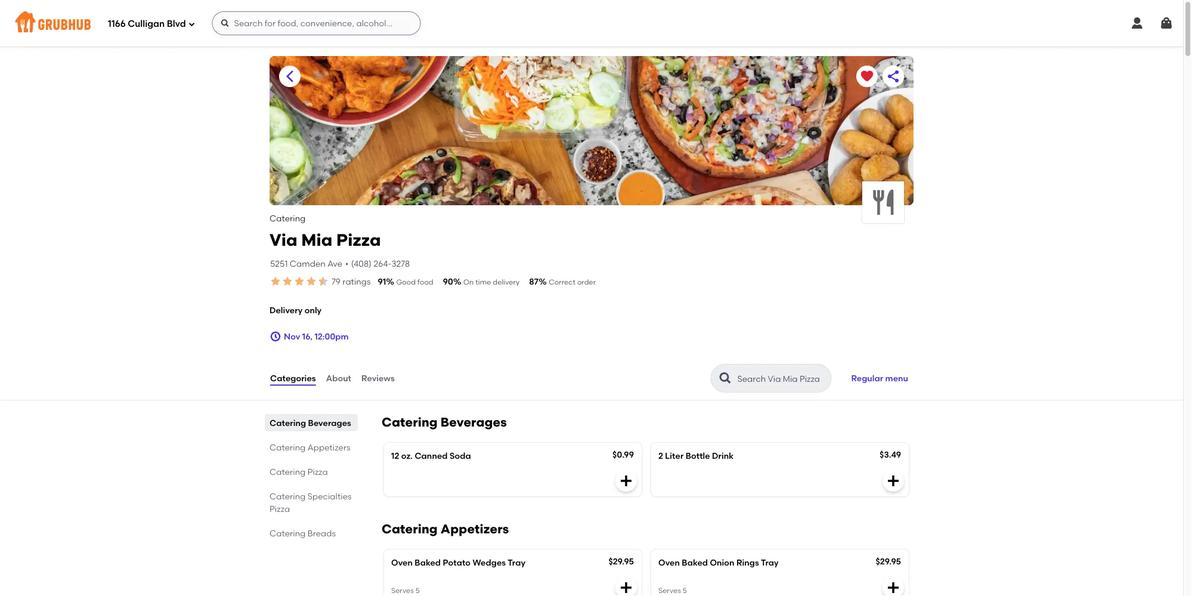 Task type: describe. For each thing, give the bounding box(es) containing it.
(408) 264-3278 button
[[351, 258, 410, 270]]

about
[[326, 373, 352, 383]]

catering pizza tab
[[270, 466, 353, 478]]

on
[[464, 277, 474, 286]]

via mia pizza logo image
[[863, 181, 905, 223]]

$3.49
[[880, 450, 902, 460]]

pizza for specialties
[[270, 504, 290, 514]]

menu
[[886, 373, 909, 383]]

$29.95 for oven baked onion rings tray
[[876, 557, 902, 567]]

5251 camden ave • (408) 264-3278
[[270, 259, 410, 269]]

reviews button
[[361, 357, 396, 400]]

bottle
[[686, 451, 711, 461]]

catering left breads
[[270, 528, 306, 538]]

regular menu button
[[846, 365, 914, 392]]

79 ratings
[[332, 276, 371, 286]]

saved restaurant button
[[857, 66, 878, 87]]

food
[[418, 277, 434, 286]]

oven baked onion rings tray
[[659, 558, 779, 568]]

regular menu
[[852, 373, 909, 383]]

delivery
[[493, 277, 520, 286]]

good
[[396, 277, 416, 286]]

12 oz. canned soda
[[391, 451, 471, 461]]

catering up catering pizza
[[270, 442, 306, 452]]

onion
[[710, 558, 735, 568]]

catering breads
[[270, 528, 336, 538]]

nov 16, 12:00pm
[[284, 332, 349, 342]]

12
[[391, 451, 400, 461]]

1 horizontal spatial beverages
[[441, 415, 507, 430]]

delivery only
[[270, 305, 322, 315]]

catering up via
[[270, 213, 306, 223]]

correct
[[549, 277, 576, 286]]

oven for oven baked onion rings tray
[[659, 558, 680, 568]]

catering down catering appetizers tab
[[270, 467, 306, 477]]

90
[[443, 276, 453, 286]]

via
[[270, 230, 298, 250]]

1166 culligan blvd
[[108, 19, 186, 29]]

catering up oz.
[[382, 415, 438, 430]]

drink
[[713, 451, 734, 461]]

saved restaurant image
[[861, 69, 875, 84]]

nov
[[284, 332, 300, 342]]

potato
[[443, 558, 471, 568]]

tray for oven baked potato wedges tray
[[508, 558, 526, 568]]

catering specialties pizza tab
[[270, 490, 353, 515]]

about button
[[326, 357, 352, 400]]

87
[[530, 276, 539, 286]]

catering breads tab
[[270, 527, 353, 540]]

nov 16, 12:00pm button
[[270, 326, 349, 347]]

$0.99
[[613, 450, 634, 460]]

specialties
[[308, 491, 352, 501]]

catering inside catering specialties pizza
[[270, 491, 306, 501]]

1166
[[108, 19, 126, 29]]



Task type: vqa. For each thing, say whether or not it's contained in the screenshot.
the rightmost Appetizers
yes



Task type: locate. For each thing, give the bounding box(es) containing it.
0 horizontal spatial serves
[[391, 586, 414, 595]]

pizza up catering breads
[[270, 504, 290, 514]]

on time delivery
[[464, 277, 520, 286]]

tray for oven baked onion rings tray
[[761, 558, 779, 568]]

regular
[[852, 373, 884, 383]]

1 horizontal spatial serves
[[659, 586, 681, 595]]

serves for oven baked potato wedges tray
[[391, 586, 414, 595]]

Search for food, convenience, alcohol... search field
[[212, 11, 421, 35]]

search icon image
[[719, 371, 733, 386]]

blvd
[[167, 19, 186, 29]]

pizza inside catering specialties pizza
[[270, 504, 290, 514]]

catering appetizers inside tab
[[270, 442, 351, 452]]

svg image
[[1131, 16, 1145, 30], [221, 18, 230, 28], [188, 21, 195, 28], [619, 474, 634, 488], [619, 581, 634, 595], [887, 581, 901, 595]]

0 vertical spatial svg image
[[1160, 16, 1174, 30]]

serves 5 down oven baked potato wedges tray
[[391, 586, 420, 595]]

catering beverages tab
[[270, 417, 353, 429]]

only
[[305, 305, 322, 315]]

1 vertical spatial catering appetizers
[[382, 522, 509, 537]]

5251 camden ave button
[[270, 257, 343, 271]]

via mia pizza
[[270, 230, 381, 250]]

good food
[[396, 277, 434, 286]]

79
[[332, 276, 341, 286]]

2 horizontal spatial pizza
[[337, 230, 381, 250]]

baked left potato
[[415, 558, 441, 568]]

appetizers inside tab
[[308, 442, 351, 452]]

1 horizontal spatial svg image
[[887, 474, 901, 488]]

1 vertical spatial pizza
[[308, 467, 328, 477]]

2 vertical spatial svg image
[[887, 474, 901, 488]]

catering appetizers down catering beverages tab
[[270, 442, 351, 452]]

catering up oven baked potato wedges tray
[[382, 522, 438, 537]]

catering up catering appetizers tab
[[270, 418, 306, 428]]

5 down oven baked potato wedges tray
[[416, 586, 420, 595]]

91
[[378, 276, 386, 286]]

0 horizontal spatial catering beverages
[[270, 418, 351, 428]]

svg image inside the nov 16, 12:00pm button
[[270, 331, 282, 343]]

delivery
[[270, 305, 303, 315]]

2 horizontal spatial svg image
[[1160, 16, 1174, 30]]

catering appetizers tab
[[270, 441, 353, 454]]

0 vertical spatial appetizers
[[308, 442, 351, 452]]

catering beverages up catering appetizers tab
[[270, 418, 351, 428]]

star icon image
[[270, 275, 282, 287], [282, 275, 294, 287], [294, 275, 306, 287], [306, 275, 317, 287], [317, 275, 329, 287], [317, 275, 329, 287]]

16,
[[302, 332, 313, 342]]

5 down oven baked onion rings tray
[[683, 586, 687, 595]]

0 vertical spatial catering appetizers
[[270, 442, 351, 452]]

1 horizontal spatial appetizers
[[441, 522, 509, 537]]

oven left potato
[[391, 558, 413, 568]]

1 oven from the left
[[391, 558, 413, 568]]

5 for potato
[[416, 586, 420, 595]]

oven baked potato wedges tray
[[391, 558, 526, 568]]

oven
[[391, 558, 413, 568], [659, 558, 680, 568]]

0 horizontal spatial beverages
[[308, 418, 351, 428]]

tray right 'wedges'
[[508, 558, 526, 568]]

serves for oven baked onion rings tray
[[659, 586, 681, 595]]

main navigation navigation
[[0, 0, 1184, 47]]

caret left icon image
[[283, 69, 297, 84]]

0 horizontal spatial appetizers
[[308, 442, 351, 452]]

2 baked from the left
[[682, 558, 708, 568]]

catering specialties pizza
[[270, 491, 352, 514]]

correct order
[[549, 277, 596, 286]]

0 vertical spatial pizza
[[337, 230, 381, 250]]

catering beverages
[[382, 415, 507, 430], [270, 418, 351, 428]]

categories
[[270, 373, 316, 383]]

serves 5 down oven baked onion rings tray
[[659, 586, 687, 595]]

$29.95 for oven baked potato wedges tray
[[609, 557, 634, 567]]

2 serves from the left
[[659, 586, 681, 595]]

catering
[[270, 213, 306, 223], [382, 415, 438, 430], [270, 418, 306, 428], [270, 442, 306, 452], [270, 467, 306, 477], [270, 491, 306, 501], [382, 522, 438, 537], [270, 528, 306, 538]]

catering beverages inside tab
[[270, 418, 351, 428]]

soda
[[450, 451, 471, 461]]

beverages up catering appetizers tab
[[308, 418, 351, 428]]

camden
[[290, 259, 326, 269]]

1 5 from the left
[[416, 586, 420, 595]]

2 vertical spatial pizza
[[270, 504, 290, 514]]

1 vertical spatial appetizers
[[441, 522, 509, 537]]

0 horizontal spatial $29.95
[[609, 557, 634, 567]]

0 horizontal spatial pizza
[[270, 504, 290, 514]]

appetizers
[[308, 442, 351, 452], [441, 522, 509, 537]]

1 baked from the left
[[415, 558, 441, 568]]

serves
[[391, 586, 414, 595], [659, 586, 681, 595]]

Search Via Mia Pizza search field
[[737, 373, 828, 384]]

2 tray from the left
[[761, 558, 779, 568]]

reviews
[[362, 373, 395, 383]]

baked for onion
[[682, 558, 708, 568]]

wedges
[[473, 558, 506, 568]]

2
[[659, 451, 664, 461]]

canned
[[415, 451, 448, 461]]

5251
[[270, 259, 288, 269]]

breads
[[308, 528, 336, 538]]

2 oven from the left
[[659, 558, 680, 568]]

ave
[[328, 259, 343, 269]]

beverages
[[441, 415, 507, 430], [308, 418, 351, 428]]

•
[[346, 259, 349, 269]]

serves 5 for oven baked potato wedges tray
[[391, 586, 420, 595]]

order
[[578, 277, 596, 286]]

pizza
[[337, 230, 381, 250], [308, 467, 328, 477], [270, 504, 290, 514]]

baked left onion
[[682, 558, 708, 568]]

appetizers down catering beverages tab
[[308, 442, 351, 452]]

share icon image
[[887, 69, 901, 84]]

0 horizontal spatial svg image
[[270, 331, 282, 343]]

2 5 from the left
[[683, 586, 687, 595]]

rings
[[737, 558, 760, 568]]

1 horizontal spatial oven
[[659, 558, 680, 568]]

1 horizontal spatial 5
[[683, 586, 687, 595]]

1 horizontal spatial tray
[[761, 558, 779, 568]]

1 serves 5 from the left
[[391, 586, 420, 595]]

1 horizontal spatial catering appetizers
[[382, 522, 509, 537]]

oven left onion
[[659, 558, 680, 568]]

0 horizontal spatial 5
[[416, 586, 420, 595]]

pizza down catering appetizers tab
[[308, 467, 328, 477]]

0 horizontal spatial catering appetizers
[[270, 442, 351, 452]]

catering down catering pizza
[[270, 491, 306, 501]]

ratings
[[343, 276, 371, 286]]

liter
[[666, 451, 684, 461]]

baked for potato
[[415, 558, 441, 568]]

12:00pm
[[315, 332, 349, 342]]

1 horizontal spatial pizza
[[308, 467, 328, 477]]

1 horizontal spatial $29.95
[[876, 557, 902, 567]]

svg image
[[1160, 16, 1174, 30], [270, 331, 282, 343], [887, 474, 901, 488]]

2 liter bottle drink
[[659, 451, 734, 461]]

0 horizontal spatial baked
[[415, 558, 441, 568]]

beverages up soda at the left of the page
[[441, 415, 507, 430]]

serves 5 for oven baked onion rings tray
[[659, 586, 687, 595]]

catering beverages up 'canned'
[[382, 415, 507, 430]]

pizza for mia
[[337, 230, 381, 250]]

1 serves from the left
[[391, 586, 414, 595]]

pizza up (408)
[[337, 230, 381, 250]]

1 horizontal spatial serves 5
[[659, 586, 687, 595]]

264-
[[374, 259, 392, 269]]

catering appetizers
[[270, 442, 351, 452], [382, 522, 509, 537]]

1 horizontal spatial catering beverages
[[382, 415, 507, 430]]

categories button
[[270, 357, 317, 400]]

$29.95
[[609, 557, 634, 567], [876, 557, 902, 567]]

1 tray from the left
[[508, 558, 526, 568]]

serves 5
[[391, 586, 420, 595], [659, 586, 687, 595]]

1 horizontal spatial baked
[[682, 558, 708, 568]]

(408)
[[351, 259, 372, 269]]

baked
[[415, 558, 441, 568], [682, 558, 708, 568]]

catering appetizers up potato
[[382, 522, 509, 537]]

culligan
[[128, 19, 165, 29]]

0 horizontal spatial serves 5
[[391, 586, 420, 595]]

appetizers up 'wedges'
[[441, 522, 509, 537]]

tray right rings
[[761, 558, 779, 568]]

1 vertical spatial svg image
[[270, 331, 282, 343]]

mia
[[302, 230, 333, 250]]

0 horizontal spatial oven
[[391, 558, 413, 568]]

3278
[[392, 259, 410, 269]]

5
[[416, 586, 420, 595], [683, 586, 687, 595]]

2 $29.95 from the left
[[876, 557, 902, 567]]

oz.
[[402, 451, 413, 461]]

catering pizza
[[270, 467, 328, 477]]

2 serves 5 from the left
[[659, 586, 687, 595]]

1 $29.95 from the left
[[609, 557, 634, 567]]

0 horizontal spatial tray
[[508, 558, 526, 568]]

5 for onion
[[683, 586, 687, 595]]

tray
[[508, 558, 526, 568], [761, 558, 779, 568]]

beverages inside tab
[[308, 418, 351, 428]]

oven for oven baked potato wedges tray
[[391, 558, 413, 568]]

time
[[476, 277, 491, 286]]

svg image inside main navigation navigation
[[1160, 16, 1174, 30]]



